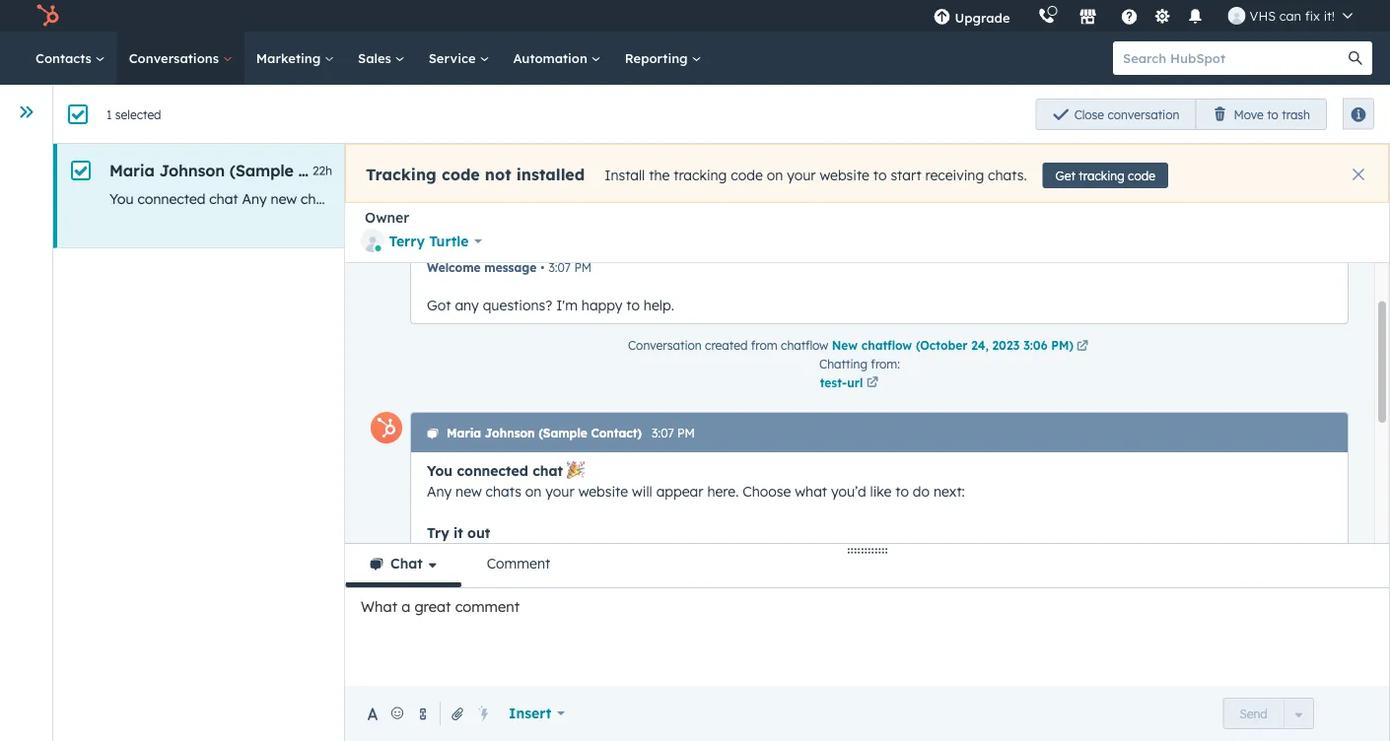 Task type: describe. For each thing, give the bounding box(es) containing it.
settings link
[[1151, 5, 1175, 26]]

url
[[848, 376, 864, 390]]

notifications button
[[1179, 0, 1213, 32]]

close conversation inside group
[[1075, 107, 1180, 122]]

2 vertical spatial (sample
[[539, 426, 588, 441]]

chats.
[[989, 167, 1027, 184]]

welcome
[[427, 260, 481, 275]]

where inside try it out send a test chat from any page where the tracking code is installed.
[[638, 545, 677, 562]]

tracking inside button
[[1079, 168, 1125, 183]]

installed.
[[812, 545, 870, 562]]

test-
[[820, 376, 848, 390]]

link opens in a new window image inside new chatflow (october 24, 2023 3:06 pm) link
[[1077, 341, 1089, 353]]

from inside row
[[956, 190, 987, 208]]

do inside you connected chat 🎉 any new chats on your website will appear here. choose what you'd like to do next:
[[913, 483, 930, 500]]

do inside row
[[728, 190, 745, 208]]

where inside row
[[1056, 190, 1095, 208]]

tracking inside row
[[1124, 190, 1177, 208]]

next: inside you connected chat 🎉 any new chats on your website will appear here. choose what you'd like to do next:
[[934, 483, 966, 500]]

automation.
[[654, 607, 733, 624]]

choose inside 'live chat from maria johnson (sample contact) with context you connected chat
any new chats on your website will appear here. choose what you'd like to do next:

try it out 
send a test chat from any page where the tracking code is installed: https://app.hubs' row
[[558, 190, 606, 208]]

reporting
[[625, 50, 692, 66]]

2 vertical spatial johnson
[[485, 426, 535, 441]]

conversation for close conversation button below 'search hubspot' search box
[[1214, 107, 1286, 121]]

22h
[[313, 163, 332, 178]]

vhs
[[1250, 7, 1277, 24]]

chats inside you connected chat 🎉 any new chats on your website will appear here. choose what you'd like to do next:
[[486, 483, 522, 500]]

great
[[415, 598, 451, 616]]

contacts
[[36, 50, 95, 66]]

help button
[[1113, 0, 1147, 32]]

you connected chat any new chats on your website will appear here. choose what you'd like to do next:  try it out  send a test chat from any page where the tracking code is installed: https://app.hub
[[109, 190, 1391, 208]]

calling icon button
[[1030, 3, 1064, 29]]

marketplaces image
[[1080, 9, 1097, 27]]

any inside row
[[242, 190, 267, 208]]

1 close conversation from the left
[[1181, 107, 1286, 121]]

🎉
[[567, 462, 581, 479]]

0 vertical spatial and
[[625, 607, 650, 624]]

chat inside try it out send a test chat from any page where the tracking code is installed.
[[505, 545, 534, 562]]

website inside row
[[394, 190, 443, 208]]

is inside try it out send a test chat from any page where the tracking code is installed.
[[798, 545, 809, 562]]

close image
[[1353, 169, 1365, 181]]

manage
[[427, 607, 481, 624]]

try it out send a test chat from any page where the tracking code is installed.
[[427, 524, 874, 562]]

reporting link
[[613, 32, 714, 85]]

0 vertical spatial maria
[[405, 94, 450, 113]]

0 horizontal spatial pm
[[575, 260, 592, 275]]

0 horizontal spatial and
[[559, 669, 585, 687]]

maria inside row
[[109, 161, 155, 181]]

what
[[361, 598, 398, 616]]

customize the color and style of your chat widget.
[[427, 669, 757, 687]]

2023
[[993, 338, 1020, 353]]

1 selected
[[107, 108, 161, 122]]

your right of on the left of page
[[640, 669, 669, 687]]

got any questions? i'm happy to help.
[[427, 296, 675, 314]]

connected for you connected chat any new chats on your website will appear here. choose what you'd like to do next:  try it out  send a test chat from any page where the tracking code is installed: https://app.hub
[[138, 190, 206, 208]]

search image
[[1349, 51, 1363, 65]]

terry
[[389, 233, 425, 250]]

code inside row
[[1181, 190, 1213, 208]]

code inside button
[[1129, 168, 1156, 183]]

new inside you connected chat 🎉 any new chats on your website will appear here. choose what you'd like to do next:
[[456, 483, 482, 500]]

Open button
[[106, 98, 169, 130]]

comment
[[455, 598, 520, 616]]

what inside you connected chat 🎉 any new chats on your website will appear here. choose what you'd like to do next:
[[795, 483, 828, 500]]

conversations link
[[117, 32, 244, 85]]

pm)
[[1052, 338, 1074, 353]]

hubspot image
[[36, 4, 59, 28]]

1 vertical spatial pm
[[678, 426, 695, 441]]

manage your chat messaging and automation.
[[427, 607, 737, 624]]

automation
[[513, 50, 592, 66]]

calling icon image
[[1038, 8, 1056, 25]]

2 vertical spatial maria
[[447, 426, 482, 441]]

got
[[427, 296, 451, 314]]

installed:
[[1231, 190, 1288, 208]]

upgrade image
[[934, 9, 951, 27]]

like inside you connected chat 🎉 any new chats on your website will appear here. choose what you'd like to do next:
[[871, 483, 892, 500]]

it!
[[1324, 7, 1336, 24]]

close conversation button up get tracking code button
[[1036, 99, 1197, 130]]

you connected chat 🎉 any new chats on your website will appear here. choose what you'd like to do next:
[[427, 462, 966, 500]]

get tracking code
[[1056, 168, 1156, 183]]

a inside row
[[882, 190, 891, 208]]

the left the color
[[499, 669, 520, 687]]

0 vertical spatial (sample
[[525, 94, 589, 113]]

page inside try it out send a test chat from any page where the tracking code is installed.
[[600, 545, 634, 562]]

comment
[[487, 555, 551, 573]]

not
[[485, 165, 512, 185]]

terry turtle button
[[361, 227, 483, 256]]

message
[[485, 260, 537, 275]]

1 vertical spatial from
[[751, 338, 778, 353]]

close for close conversation button below 'search hubspot' search box
[[1181, 107, 1211, 121]]

group down 'search' button
[[1303, 98, 1375, 130]]

conversation for close conversation button on top of get tracking code button
[[1108, 107, 1180, 122]]

menu containing vhs can fix it!
[[920, 0, 1367, 32]]

messaging
[[550, 607, 621, 624]]

widget.
[[705, 669, 753, 687]]

service link
[[417, 32, 502, 85]]

search button
[[1340, 41, 1373, 75]]

tracking code not installed
[[366, 165, 585, 185]]

main content containing maria johnson (sample contact)
[[53, 85, 1391, 742]]

turtle
[[429, 233, 469, 250]]

test-url
[[820, 376, 864, 390]]

choose inside you connected chat 🎉 any new chats on your website will appear here. choose what you'd like to do next:
[[743, 483, 791, 500]]

on inside tracking code not installed alert
[[767, 167, 783, 184]]

new chatflow (october 24, 2023 3:06 pm)
[[832, 338, 1074, 353]]

send inside send "button"
[[1240, 707, 1268, 722]]

conversation
[[628, 338, 702, 353]]

connected for you connected chat 🎉 any new chats on your website will appear here. choose what you'd like to do next:
[[457, 462, 529, 479]]

next: inside row
[[749, 190, 780, 208]]

upgrade
[[955, 9, 1011, 26]]

owner
[[365, 209, 410, 226]]

notifications image
[[1187, 9, 1205, 27]]

of
[[622, 669, 636, 687]]

contact) inside row
[[298, 161, 366, 181]]

test-url link
[[820, 373, 901, 393]]

selected
[[115, 108, 161, 122]]

start
[[891, 167, 922, 184]]

1 vertical spatial 3:07
[[652, 426, 674, 441]]

conversation created from chatflow
[[628, 338, 832, 353]]

24,
[[972, 338, 989, 353]]

terry turtle image
[[1229, 7, 1246, 25]]

new chatflow (october 24, 2023 3:06 pm) link
[[832, 338, 1092, 356]]

2 vertical spatial contact)
[[591, 426, 642, 441]]

like inside row
[[686, 190, 707, 208]]

service
[[429, 50, 480, 66]]

group containing close conversation
[[1036, 99, 1328, 130]]

what a great comment
[[361, 598, 520, 616]]

help.
[[644, 296, 675, 314]]

chatting from:
[[820, 357, 901, 372]]

marketing
[[256, 50, 325, 66]]

install
[[605, 167, 645, 184]]

what inside 'live chat from maria johnson (sample contact) with context you connected chat
any new chats on your website will appear here. choose what you'd like to do next:

try it out 
send a test chat from any page where the tracking code is installed: https://app.hubs' row
[[610, 190, 643, 208]]

out inside row
[[820, 190, 842, 208]]

customize
[[427, 669, 495, 687]]

vhs can fix it! button
[[1217, 0, 1365, 32]]

chat inside you connected chat 🎉 any new chats on your website will appear here. choose what you'd like to do next:
[[533, 462, 563, 479]]

hubspot link
[[24, 4, 74, 28]]

conversations
[[129, 50, 223, 66]]

any inside try it out send a test chat from any page where the tracking code is installed.
[[572, 545, 596, 562]]

color
[[523, 669, 556, 687]]

insert button
[[496, 694, 578, 734]]

trash
[[1283, 107, 1311, 122]]



Task type: vqa. For each thing, say whether or not it's contained in the screenshot.
Your inside the You connected chat 🎉 Any new chats on your website will appear here. Choose what you'd like to do next:
yes



Task type: locate. For each thing, give the bounding box(es) containing it.
2 horizontal spatial website
[[820, 167, 870, 184]]

link opens in a new window image
[[1077, 338, 1089, 356], [1077, 341, 1089, 353], [867, 375, 879, 393], [867, 378, 879, 390]]

0 horizontal spatial maria johnson (sample contact)
[[109, 161, 366, 181]]

1 vertical spatial new
[[456, 483, 482, 500]]

tracking
[[366, 165, 437, 185]]

comment button
[[462, 545, 575, 588]]

it inside row
[[808, 190, 816, 208]]

your down 🎉
[[546, 483, 575, 500]]

a inside try it out send a test chat from any page where the tracking code is installed.
[[464, 545, 472, 562]]

test up the comment
[[476, 545, 501, 562]]

2 vertical spatial website
[[579, 483, 628, 500]]

appear down not in the top left of the page
[[472, 190, 519, 208]]

0 horizontal spatial will
[[447, 190, 468, 208]]

1 horizontal spatial choose
[[743, 483, 791, 500]]

to inside row
[[711, 190, 724, 208]]

like
[[686, 190, 707, 208], [871, 483, 892, 500]]

1 vertical spatial here.
[[708, 483, 739, 500]]

will down tracking code not installed
[[447, 190, 468, 208]]

where down get
[[1056, 190, 1095, 208]]

maria johnson (sample contact) down automation
[[405, 94, 661, 113]]

and left style
[[559, 669, 585, 687]]

appear inside you connected chat 🎉 any new chats on your website will appear here. choose what you'd like to do next:
[[657, 483, 704, 500]]

0 horizontal spatial here.
[[523, 190, 554, 208]]

test down the start
[[895, 190, 919, 208]]

sales
[[358, 50, 395, 66]]

connected down open "group"
[[138, 190, 206, 208]]

i'm
[[557, 296, 578, 314]]

settings image
[[1154, 8, 1172, 26]]

tracking down get tracking code button
[[1124, 190, 1177, 208]]

1 horizontal spatial any
[[572, 545, 596, 562]]

a right what
[[402, 598, 411, 616]]

try
[[784, 190, 804, 208], [427, 524, 450, 542]]

1 horizontal spatial maria johnson (sample contact)
[[405, 94, 661, 113]]

0 horizontal spatial try
[[427, 524, 450, 542]]

tracking inside try it out send a test chat from any page where the tracking code is installed.
[[705, 545, 759, 562]]

terry turtle
[[389, 233, 469, 250]]

appear up try it out send a test chat from any page where the tracking code is installed.
[[657, 483, 704, 500]]

0 horizontal spatial close conversation
[[1075, 107, 1180, 122]]

0 vertical spatial choose
[[558, 190, 606, 208]]

insert
[[509, 705, 552, 723]]

to inside tracking code not installed alert
[[874, 167, 887, 184]]

https://app.hub
[[1292, 190, 1391, 208]]

1 vertical spatial any
[[455, 296, 479, 314]]

2 vertical spatial on
[[526, 483, 542, 500]]

1 horizontal spatial will
[[632, 483, 653, 500]]

will inside row
[[447, 190, 468, 208]]

code
[[442, 165, 480, 185], [731, 167, 763, 184], [1129, 168, 1156, 183], [1181, 190, 1213, 208], [763, 545, 795, 562]]

sales link
[[346, 32, 417, 85]]

marketplaces button
[[1068, 0, 1109, 32]]

you'd inside row
[[646, 190, 682, 208]]

(october
[[916, 338, 968, 353]]

1 horizontal spatial appear
[[657, 483, 704, 500]]

tracking code not installed alert
[[345, 144, 1390, 203]]

1 horizontal spatial and
[[625, 607, 650, 624]]

is inside row
[[1217, 190, 1227, 208]]

chats up comment
[[486, 483, 522, 500]]

send inside 'live chat from maria johnson (sample contact) with context you connected chat
any new chats on your website will appear here. choose what you'd like to do next:

try it out 
send a test chat from any page where the tracking code is installed: https://app.hubs' row
[[846, 190, 878, 208]]

move to trash
[[1234, 107, 1311, 122]]

is left installed.
[[798, 545, 809, 562]]

0 vertical spatial maria johnson (sample contact)
[[405, 94, 661, 113]]

help image
[[1121, 9, 1139, 27]]

1 vertical spatial try
[[427, 524, 450, 542]]

your inside row
[[361, 190, 390, 208]]

test inside 'live chat from maria johnson (sample contact) with context you connected chat
any new chats on your website will appear here. choose what you'd like to do next:

try it out 
send a test chat from any page where the tracking code is installed: https://app.hubs' row
[[895, 190, 919, 208]]

marketing link
[[244, 32, 346, 85]]

automation link
[[502, 32, 613, 85]]

1 vertical spatial it
[[454, 524, 463, 542]]

page
[[1019, 190, 1052, 208], [600, 545, 634, 562]]

0 vertical spatial from
[[956, 190, 987, 208]]

is
[[1217, 190, 1227, 208], [798, 545, 809, 562]]

where
[[1056, 190, 1095, 208], [638, 545, 677, 562]]

1 vertical spatial test
[[476, 545, 501, 562]]

1 vertical spatial connected
[[457, 462, 529, 479]]

contacts link
[[24, 32, 117, 85]]

chat button
[[345, 545, 462, 588]]

0 vertical spatial next:
[[749, 190, 780, 208]]

johnson inside row
[[159, 161, 225, 181]]

1 horizontal spatial do
[[913, 483, 930, 500]]

out down install the tracking code on your website to start receiving chats.
[[820, 190, 842, 208]]

close left move
[[1181, 107, 1211, 121]]

0 horizontal spatial on
[[341, 190, 357, 208]]

next:
[[749, 190, 780, 208], [934, 483, 966, 500]]

conversation
[[1214, 107, 1286, 121], [1108, 107, 1180, 122]]

contact)
[[594, 94, 661, 113], [298, 161, 366, 181], [591, 426, 642, 441]]

0 horizontal spatial close
[[1075, 107, 1105, 122]]

it down install the tracking code on your website to start receiving chats.
[[808, 190, 816, 208]]

code inside try it out send a test chat from any page where the tracking code is installed.
[[763, 545, 795, 562]]

fix
[[1306, 7, 1321, 24]]

0 vertical spatial website
[[820, 167, 870, 184]]

any inside you connected chat 🎉 any new chats on your website will appear here. choose what you'd like to do next:
[[427, 483, 452, 500]]

chat
[[209, 190, 238, 208], [923, 190, 952, 208], [533, 462, 563, 479], [505, 545, 534, 562], [517, 607, 546, 624], [672, 669, 701, 687]]

page inside row
[[1019, 190, 1052, 208]]

from up "manage your chat messaging and automation."
[[537, 545, 568, 562]]

new
[[271, 190, 297, 208], [456, 483, 482, 500]]

1 conversation from the left
[[1214, 107, 1286, 121]]

on inside you connected chat 🎉 any new chats on your website will appear here. choose what you'd like to do next:
[[526, 483, 542, 500]]

close conversation up get tracking code button
[[1075, 107, 1180, 122]]

maria johnson (sample contact) inside row
[[109, 161, 366, 181]]

1 chatflow from the left
[[781, 338, 829, 353]]

1 vertical spatial send
[[427, 545, 460, 562]]

0 horizontal spatial next:
[[749, 190, 780, 208]]

any right got in the left top of the page
[[455, 296, 479, 314]]

close conversation button
[[1146, 98, 1303, 130], [1036, 99, 1197, 130]]

your right manage
[[484, 607, 513, 624]]

connected inside row
[[138, 190, 206, 208]]

0 horizontal spatial connected
[[138, 190, 206, 208]]

here. up try it out send a test chat from any page where the tracking code is installed.
[[708, 483, 739, 500]]

0 vertical spatial chats
[[301, 190, 337, 208]]

1 close from the left
[[1181, 107, 1211, 121]]

code left not in the top left of the page
[[442, 165, 480, 185]]

group
[[1303, 98, 1375, 130], [1036, 99, 1328, 130]]

3:06
[[1024, 338, 1048, 353]]

contact) up you connected chat 🎉 any new chats on your website will appear here. choose what you'd like to do next:
[[591, 426, 642, 441]]

chatflow inside new chatflow (october 24, 2023 3:06 pm) link
[[862, 338, 913, 353]]

get
[[1056, 168, 1076, 183]]

test
[[895, 190, 919, 208], [476, 545, 501, 562]]

1 vertical spatial and
[[559, 669, 585, 687]]

2 conversation from the left
[[1108, 107, 1180, 122]]

move to trash button
[[1196, 99, 1328, 130]]

3:07 up you connected chat 🎉 any new chats on your website will appear here. choose what you'd like to do next:
[[652, 426, 674, 441]]

0 horizontal spatial choose
[[558, 190, 606, 208]]

1 horizontal spatial new
[[456, 483, 482, 500]]

the inside row
[[1099, 190, 1120, 208]]

any
[[242, 190, 267, 208], [427, 483, 452, 500]]

your up owner
[[361, 190, 390, 208]]

you'd inside you connected chat 🎉 any new chats on your website will appear here. choose what you'd like to do next:
[[832, 483, 867, 500]]

you inside row
[[109, 190, 134, 208]]

1 horizontal spatial chatflow
[[862, 338, 913, 353]]

you for you connected chat 🎉 any new chats on your website will appear here. choose what you'd like to do next:
[[427, 462, 453, 479]]

(sample inside row
[[230, 161, 294, 181]]

1 vertical spatial is
[[798, 545, 809, 562]]

Search HubSpot search field
[[1114, 41, 1355, 75]]

code up you connected chat any new chats on your website will appear here. choose what you'd like to do next:  try it out  send a test chat from any page where the tracking code is installed: https://app.hub
[[731, 167, 763, 184]]

contact) left tracking
[[298, 161, 366, 181]]

can
[[1280, 7, 1302, 24]]

(sample up 🎉
[[539, 426, 588, 441]]

try up chat button
[[427, 524, 450, 542]]

close for close conversation button on top of get tracking code button
[[1075, 107, 1105, 122]]

created
[[705, 338, 748, 353]]

you for you connected chat any new chats on your website will appear here. choose what you'd like to do next:  try it out  send a test chat from any page where the tracking code is installed: https://app.hub
[[109, 190, 134, 208]]

chats inside 'live chat from maria johnson (sample contact) with context you connected chat
any new chats on your website will appear here. choose what you'd like to do next:

try it out 
send a test chat from any page where the tracking code is installed: https://app.hubs' row
[[301, 190, 337, 208]]

1 horizontal spatial next:
[[934, 483, 966, 500]]

from
[[956, 190, 987, 208], [751, 338, 778, 353], [537, 545, 568, 562]]

any inside 'live chat from maria johnson (sample contact) with context you connected chat
any new chats on your website will appear here. choose what you'd like to do next:

try it out 
send a test chat from any page where the tracking code is installed: https://app.hubs' row
[[991, 190, 1015, 208]]

page up messaging
[[600, 545, 634, 562]]

1 horizontal spatial a
[[464, 545, 472, 562]]

1 vertical spatial do
[[913, 483, 930, 500]]

0 vertical spatial johnson
[[454, 94, 520, 113]]

the up automation.
[[681, 545, 701, 562]]

website down tracking
[[394, 190, 443, 208]]

0 horizontal spatial do
[[728, 190, 745, 208]]

1 vertical spatial a
[[464, 545, 472, 562]]

1 vertical spatial contact)
[[298, 161, 366, 181]]

try down install the tracking code on your website to start receiving chats.
[[784, 190, 804, 208]]

1 vertical spatial website
[[394, 190, 443, 208]]

0 vertical spatial any
[[242, 190, 267, 208]]

2 chatflow from the left
[[862, 338, 913, 353]]

your inside tracking code not installed alert
[[787, 167, 816, 184]]

you inside you connected chat 🎉 any new chats on your website will appear here. choose what you'd like to do next:
[[427, 462, 453, 479]]

close conversation down 'search hubspot' search box
[[1181, 107, 1286, 121]]

send
[[846, 190, 878, 208], [427, 545, 460, 562], [1240, 707, 1268, 722]]

1 vertical spatial appear
[[657, 483, 704, 500]]

a down install the tracking code on your website to start receiving chats.
[[882, 190, 891, 208]]

0 horizontal spatial a
[[402, 598, 411, 616]]

maria johnson (sample contact) down open "group"
[[109, 161, 366, 181]]

1 horizontal spatial connected
[[457, 462, 529, 479]]

style
[[588, 669, 618, 687]]

out up comment
[[468, 524, 491, 542]]

2 close conversation from the left
[[1075, 107, 1180, 122]]

chats down '22h'
[[301, 190, 337, 208]]

will inside you connected chat 🎉 any new chats on your website will appear here. choose what you'd like to do next:
[[632, 483, 653, 500]]

0 vertical spatial it
[[808, 190, 816, 208]]

2 close from the left
[[1075, 107, 1105, 122]]

will up try it out send a test chat from any page where the tracking code is installed.
[[632, 483, 653, 500]]

website down 🎉
[[579, 483, 628, 500]]

from inside try it out send a test chat from any page where the tracking code is installed.
[[537, 545, 568, 562]]

0 vertical spatial new
[[271, 190, 297, 208]]

1 horizontal spatial you'd
[[832, 483, 867, 500]]

1
[[107, 108, 112, 122]]

any
[[991, 190, 1015, 208], [455, 296, 479, 314], [572, 545, 596, 562]]

and right messaging
[[625, 607, 650, 624]]

0 vertical spatial send
[[846, 190, 878, 208]]

maria johnson (sample contact)
[[405, 94, 661, 113], [109, 161, 366, 181]]

1 vertical spatial will
[[632, 483, 653, 500]]

the right install
[[649, 167, 670, 184]]

install the tracking code on your website to start receiving chats.
[[605, 167, 1027, 184]]

0 horizontal spatial any
[[455, 296, 479, 314]]

close
[[1181, 107, 1211, 121], [1075, 107, 1105, 122]]

2 horizontal spatial on
[[767, 167, 783, 184]]

questions?
[[483, 296, 553, 314]]

what down install
[[610, 190, 643, 208]]

send group
[[1224, 698, 1315, 730]]

close conversation button down 'search hubspot' search box
[[1146, 98, 1303, 130]]

website left the start
[[820, 167, 870, 184]]

on inside row
[[341, 190, 357, 208]]

will
[[447, 190, 468, 208], [632, 483, 653, 500]]

0 horizontal spatial send
[[427, 545, 460, 562]]

pm right the •
[[575, 260, 592, 275]]

test inside try it out send a test chat from any page where the tracking code is installed.
[[476, 545, 501, 562]]

connected inside you connected chat 🎉 any new chats on your website will appear here. choose what you'd like to do next:
[[457, 462, 529, 479]]

any up messaging
[[572, 545, 596, 562]]

code left installed: at the right of page
[[1181, 190, 1213, 208]]

1 vertical spatial page
[[600, 545, 634, 562]]

1 vertical spatial out
[[468, 524, 491, 542]]

1 vertical spatial johnson
[[159, 161, 225, 181]]

0 vertical spatial test
[[895, 190, 919, 208]]

out
[[820, 190, 842, 208], [468, 524, 491, 542]]

the down get tracking code button
[[1099, 190, 1120, 208]]

conversation inside group
[[1108, 107, 1180, 122]]

website inside tracking code not installed alert
[[820, 167, 870, 184]]

1 vertical spatial any
[[427, 483, 452, 500]]

menu
[[920, 0, 1367, 32]]

here. inside you connected chat 🎉 any new chats on your website will appear here. choose what you'd like to do next:
[[708, 483, 739, 500]]

1 horizontal spatial any
[[427, 483, 452, 500]]

group down 'search hubspot' search box
[[1036, 99, 1328, 130]]

vhs can fix it!
[[1250, 7, 1336, 24]]

code left installed.
[[763, 545, 795, 562]]

1 horizontal spatial out
[[820, 190, 842, 208]]

to inside button
[[1268, 107, 1279, 122]]

welcome message • 3:07 pm
[[427, 260, 592, 275]]

conversation up get tracking code
[[1108, 107, 1180, 122]]

0 vertical spatial contact)
[[594, 94, 661, 113]]

(sample down automation 'link'
[[525, 94, 589, 113]]

maria
[[405, 94, 450, 113], [109, 161, 155, 181], [447, 426, 482, 441]]

website inside you connected chat 🎉 any new chats on your website will appear here. choose what you'd like to do next:
[[579, 483, 628, 500]]

from right created
[[751, 338, 778, 353]]

to
[[1268, 107, 1279, 122], [874, 167, 887, 184], [711, 190, 724, 208], [627, 296, 640, 314], [896, 483, 909, 500]]

1 horizontal spatial website
[[579, 483, 628, 500]]

1 horizontal spatial chats
[[486, 483, 522, 500]]

0 vertical spatial here.
[[523, 190, 554, 208]]

pm up you connected chat 🎉 any new chats on your website will appear here. choose what you'd like to do next:
[[678, 426, 695, 441]]

receiving
[[926, 167, 985, 184]]

0 vertical spatial on
[[767, 167, 783, 184]]

send inside try it out send a test chat from any page where the tracking code is installed.
[[427, 545, 460, 562]]

any down chats.
[[991, 190, 1015, 208]]

0 vertical spatial what
[[610, 190, 643, 208]]

0 vertical spatial you
[[109, 190, 134, 208]]

1 vertical spatial (sample
[[230, 161, 294, 181]]

main content
[[53, 85, 1391, 742]]

1 vertical spatial what
[[795, 483, 828, 500]]

chatflow left new
[[781, 338, 829, 353]]

move
[[1234, 107, 1264, 122]]

0 vertical spatial is
[[1217, 190, 1227, 208]]

0 horizontal spatial like
[[686, 190, 707, 208]]

1 horizontal spatial where
[[1056, 190, 1095, 208]]

0 vertical spatial where
[[1056, 190, 1095, 208]]

what up installed.
[[795, 483, 828, 500]]

and
[[625, 607, 650, 624], [559, 669, 585, 687]]

1 vertical spatial where
[[638, 545, 677, 562]]

send button
[[1224, 698, 1285, 730]]

try inside try it out send a test chat from any page where the tracking code is installed.
[[427, 524, 450, 542]]

0 vertical spatial 3:07
[[549, 260, 571, 275]]

a left comment
[[464, 545, 472, 562]]

live chat from maria johnson (sample contact) with context you connected chat
any new chats on your website will appear here. choose what you'd like to do next:

try it out 
send a test chat from any page where the tracking code is installed: https://app.hubs row
[[53, 144, 1391, 249]]

here. down installed on the top left of the page
[[523, 190, 554, 208]]

happy
[[582, 296, 623, 314]]

tracking right get
[[1079, 168, 1125, 183]]

(sample
[[525, 94, 589, 113], [230, 161, 294, 181], [539, 426, 588, 441]]

None button
[[168, 98, 239, 130]]

here.
[[523, 190, 554, 208], [708, 483, 739, 500]]

(sample left '22h'
[[230, 161, 294, 181]]

connected left 🎉
[[457, 462, 529, 479]]

1 vertical spatial chats
[[486, 483, 522, 500]]

here. inside row
[[523, 190, 554, 208]]

from down 'receiving'
[[956, 190, 987, 208]]

code right get
[[1129, 168, 1156, 183]]

page down chats.
[[1019, 190, 1052, 208]]

on
[[767, 167, 783, 184], [341, 190, 357, 208], [526, 483, 542, 500]]

is left installed: at the right of page
[[1217, 190, 1227, 208]]

your inside you connected chat 🎉 any new chats on your website will appear here. choose what you'd like to do next:
[[546, 483, 575, 500]]

out inside try it out send a test chat from any page where the tracking code is installed.
[[468, 524, 491, 542]]

to inside you connected chat 🎉 any new chats on your website will appear here. choose what you'd like to do next:
[[896, 483, 909, 500]]

the inside try it out send a test chat from any page where the tracking code is installed.
[[681, 545, 701, 562]]

3:07 right the •
[[549, 260, 571, 275]]

1 vertical spatial you'd
[[832, 483, 867, 500]]

0 horizontal spatial what
[[610, 190, 643, 208]]

1 horizontal spatial like
[[871, 483, 892, 500]]

0 horizontal spatial you
[[109, 190, 134, 208]]

open group
[[106, 98, 239, 130]]

chatting
[[820, 357, 868, 372]]

3:07
[[549, 260, 571, 275], [652, 426, 674, 441]]

1 horizontal spatial test
[[895, 190, 919, 208]]

close inside group
[[1075, 107, 1105, 122]]

close up get tracking code button
[[1075, 107, 1105, 122]]

where up automation.
[[638, 545, 677, 562]]

new inside row
[[271, 190, 297, 208]]

0 horizontal spatial is
[[798, 545, 809, 562]]

what
[[610, 190, 643, 208], [795, 483, 828, 500]]

1 vertical spatial like
[[871, 483, 892, 500]]

website
[[820, 167, 870, 184], [394, 190, 443, 208], [579, 483, 628, 500]]

contact) down reporting
[[594, 94, 661, 113]]

conversation down 'search hubspot' search box
[[1214, 107, 1286, 121]]

1 horizontal spatial close
[[1181, 107, 1211, 121]]

from:
[[871, 357, 901, 372]]

chatflow up from:
[[862, 338, 913, 353]]

tracking up automation.
[[705, 545, 759, 562]]

new
[[832, 338, 858, 353]]

it up chat button
[[454, 524, 463, 542]]

0 horizontal spatial website
[[394, 190, 443, 208]]

0 horizontal spatial from
[[537, 545, 568, 562]]

1 horizontal spatial conversation
[[1214, 107, 1286, 121]]

menu item
[[1025, 0, 1028, 32]]

your
[[787, 167, 816, 184], [361, 190, 390, 208], [546, 483, 575, 500], [484, 607, 513, 624], [640, 669, 669, 687]]

installed
[[517, 165, 585, 185]]

tracking up you connected chat any new chats on your website will appear here. choose what you'd like to do next:  try it out  send a test chat from any page where the tracking code is installed: https://app.hub
[[674, 167, 727, 184]]

1 horizontal spatial close conversation
[[1181, 107, 1286, 121]]

appear inside row
[[472, 190, 519, 208]]

try inside 'live chat from maria johnson (sample contact) with context you connected chat
any new chats on your website will appear here. choose what you'd like to do next:

try it out 
send a test chat from any page where the tracking code is installed: https://app.hubs' row
[[784, 190, 804, 208]]

it inside try it out send a test chat from any page where the tracking code is installed.
[[454, 524, 463, 542]]

your up you connected chat any new chats on your website will appear here. choose what you'd like to do next:  try it out  send a test chat from any page where the tracking code is installed: https://app.hub
[[787, 167, 816, 184]]

1 horizontal spatial 3:07
[[652, 426, 674, 441]]

the inside tracking code not installed alert
[[649, 167, 670, 184]]

2 horizontal spatial from
[[956, 190, 987, 208]]



